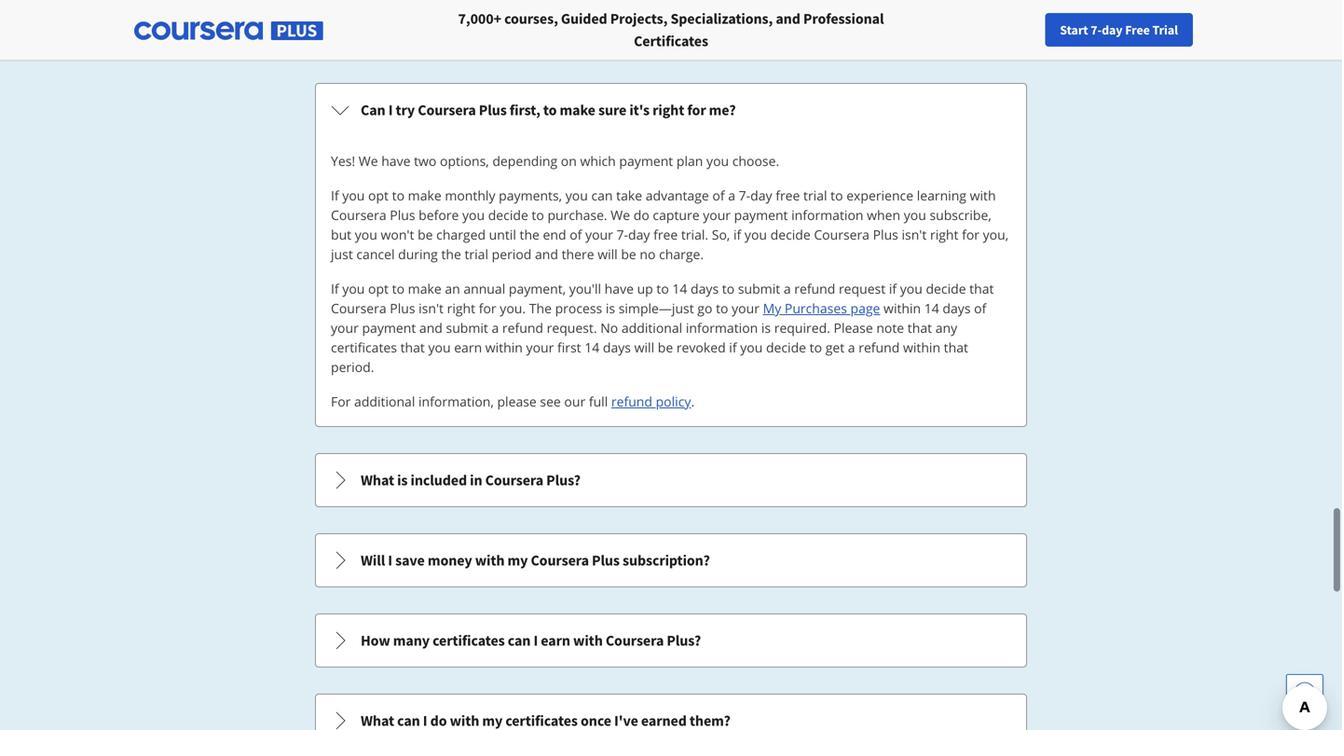 Task type: describe. For each thing, give the bounding box(es) containing it.
refund right full
[[612, 393, 653, 410]]

you right so,
[[745, 226, 768, 243]]

0 vertical spatial free
[[776, 187, 801, 204]]

1 vertical spatial free
[[654, 226, 678, 243]]

payment inside the within 14 days of your payment and submit a refund request. no additional information is required. please note that any certificates that you earn within your first 14 days will be revoked if you decide to get a refund within that period.
[[362, 319, 416, 337]]

0 horizontal spatial 14
[[585, 339, 600, 356]]

plus inside dropdown button
[[592, 551, 620, 570]]

a inside if you opt to make an annual payment, you'll have up to 14 days to submit a refund request if you decide that coursera plus isn't right for you. the process is simple—just go to your
[[784, 280, 791, 297]]

coursera plus image
[[134, 22, 324, 40]]

can i try coursera plus first, to make sure it's right for me? button
[[316, 84, 1027, 136]]

plus inside if you opt to make an annual payment, you'll have up to 14 days to submit a refund request if you decide that coursera plus isn't right for you. the process is simple—just go to your
[[390, 299, 415, 317]]

note
[[877, 319, 905, 337]]

decide inside the within 14 days of your payment and submit a refund request. no additional information is required. please note that any certificates that you earn within your first 14 days will be revoked if you decide to get a refund within that period.
[[767, 339, 807, 356]]

first,
[[510, 101, 541, 119]]

charge.
[[659, 245, 704, 263]]

find
[[945, 21, 969, 38]]

you up the information,
[[428, 339, 451, 356]]

and inside 7,000+ courses, guided projects, specializations, and professional certificates
[[776, 9, 801, 28]]

to down payments,
[[532, 206, 544, 224]]

7,000+ courses, guided projects, specializations, and professional certificates
[[458, 9, 885, 50]]

is inside if you opt to make an annual payment, you'll have up to 14 days to submit a refund request if you decide that coursera plus isn't right for you. the process is simple—just go to your
[[606, 299, 616, 317]]

0 horizontal spatial we
[[359, 152, 378, 170]]

0 horizontal spatial additional
[[354, 393, 415, 410]]

within down you.
[[486, 339, 523, 356]]

policy
[[656, 393, 691, 410]]

no
[[640, 245, 656, 263]]

you right when
[[904, 206, 927, 224]]

specializations,
[[671, 9, 773, 28]]

payments,
[[499, 187, 562, 204]]

decide right so,
[[771, 226, 811, 243]]

refund down you.
[[503, 319, 544, 337]]

annual
[[464, 280, 506, 297]]

get
[[826, 339, 845, 356]]

for inside "dropdown button"
[[688, 101, 707, 119]]

within up note
[[884, 299, 922, 317]]

to right go
[[716, 299, 729, 317]]

if you opt to make monthly payments, you can take advantage of a 7-day free trial to experience learning with coursera plus before you decide to purchase. we do capture your payment information when you subscribe, but you won't be charged until the end of your 7-day free trial. so, if you decide coursera plus isn't right for you, just cancel during the trial period and there will be no charge.
[[331, 187, 1009, 263]]

that up the information,
[[401, 339, 425, 356]]

full
[[589, 393, 608, 410]]

to inside can i try coursera plus first, to make sure it's right for me? "dropdown button"
[[544, 101, 557, 119]]

which
[[581, 152, 616, 170]]

i for can
[[389, 101, 393, 119]]

1 vertical spatial days
[[943, 299, 971, 317]]

free
[[1126, 21, 1151, 38]]

make for payments,
[[408, 187, 442, 204]]

you right the plan
[[707, 152, 729, 170]]

on
[[561, 152, 577, 170]]

right inside if you opt to make monthly payments, you can take advantage of a 7-day free trial to experience learning with coursera plus before you decide to purchase. we do capture your payment information when you subscribe, but you won't be charged until the end of your 7-day free trial. so, if you decide coursera plus isn't right for you, just cancel during the trial period and there will be no charge.
[[931, 226, 959, 243]]

with inside will i save money with my coursera plus subscription? dropdown button
[[475, 551, 505, 570]]

0 horizontal spatial the
[[442, 245, 461, 263]]

earn inside the within 14 days of your payment and submit a refund request. no additional information is required. please note that any certificates that you earn within your first 14 days will be revoked if you decide to get a refund within that period.
[[454, 339, 482, 356]]

you down the "just"
[[343, 280, 365, 297]]

purchases
[[785, 299, 848, 317]]

required.
[[775, 319, 831, 337]]

no
[[601, 319, 619, 337]]

.
[[691, 393, 695, 410]]

if inside the within 14 days of your payment and submit a refund request. no additional information is required. please note that any certificates that you earn within your first 14 days will be revoked if you decide to get a refund within that period.
[[730, 339, 737, 356]]

information,
[[419, 393, 494, 410]]

can inside the how many certificates can i earn with coursera plus? dropdown button
[[508, 631, 531, 650]]

with inside if you opt to make monthly payments, you can take advantage of a 7-day free trial to experience learning with coursera plus before you decide to purchase. we do capture your payment information when you subscribe, but you won't be charged until the end of your 7-day free trial. so, if you decide coursera plus isn't right for you, just cancel during the trial period and there will be no charge.
[[970, 187, 997, 204]]

refund policy link
[[612, 393, 691, 410]]

projects,
[[611, 9, 668, 28]]

do
[[634, 206, 650, 224]]

many
[[393, 631, 430, 650]]

you down the yes!
[[343, 187, 365, 204]]

in
[[470, 471, 483, 490]]

0 vertical spatial be
[[418, 226, 433, 243]]

professional
[[804, 9, 885, 28]]

opt for coursera
[[368, 280, 389, 297]]

please
[[498, 393, 537, 410]]

1 vertical spatial be
[[621, 245, 637, 263]]

you down monthly
[[463, 206, 485, 224]]

my purchases page link
[[763, 299, 881, 317]]

isn't inside if you opt to make monthly payments, you can take advantage of a 7-day free trial to experience learning with coursera plus before you decide to purchase. we do capture your payment information when you subscribe, but you won't be charged until the end of your 7-day free trial. so, if you decide coursera plus isn't right for you, just cancel during the trial period and there will be no charge.
[[902, 226, 927, 243]]

courses,
[[505, 9, 558, 28]]

period.
[[331, 358, 374, 376]]

certificates inside the within 14 days of your payment and submit a refund request. no additional information is required. please note that any certificates that you earn within your first 14 days will be revoked if you decide to get a refund within that period.
[[331, 339, 397, 356]]

coursera down subscription?
[[606, 631, 664, 650]]

me?
[[709, 101, 736, 119]]

we inside if you opt to make monthly payments, you can take advantage of a 7-day free trial to experience learning with coursera plus before you decide to purchase. we do capture your payment information when you subscribe, but you won't be charged until the end of your 7-day free trial. so, if you decide coursera plus isn't right for you, just cancel during the trial period and there will be no charge.
[[611, 206, 631, 224]]

if you opt to make an annual payment, you'll have up to 14 days to submit a refund request if you decide that coursera plus isn't right for you. the process is simple—just go to your
[[331, 280, 995, 317]]

plus inside "dropdown button"
[[479, 101, 507, 119]]

to inside the within 14 days of your payment and submit a refund request. no additional information is required. please note that any certificates that you earn within your first 14 days will be revoked if you decide to get a refund within that period.
[[810, 339, 823, 356]]

what is included in coursera plus?
[[361, 471, 581, 490]]

for additional information, please see our full refund policy .
[[331, 393, 695, 410]]

for inside if you opt to make monthly payments, you can take advantage of a 7-day free trial to experience learning with coursera plus before you decide to purchase. we do capture your payment information when you subscribe, but you won't be charged until the end of your 7-day free trial. so, if you decide coursera plus isn't right for you, just cancel during the trial period and there will be no charge.
[[963, 226, 980, 243]]

isn't inside if you opt to make an annual payment, you'll have up to 14 days to submit a refund request if you decide that coursera plus isn't right for you. the process is simple—just go to your
[[419, 299, 444, 317]]

payment,
[[509, 280, 566, 297]]

coursera right 'my' at bottom left
[[531, 551, 589, 570]]

page
[[851, 299, 881, 317]]

my
[[508, 551, 528, 570]]

for
[[331, 393, 351, 410]]

new
[[999, 21, 1023, 38]]

if for if you opt to make an annual payment, you'll have up to 14 days to submit a refund request if you decide that coursera plus isn't right for you. the process is simple—just go to your
[[331, 280, 339, 297]]

your up so,
[[703, 206, 731, 224]]

right inside "dropdown button"
[[653, 101, 685, 119]]

earn inside dropdown button
[[541, 631, 571, 650]]

money
[[428, 551, 472, 570]]

2 vertical spatial days
[[603, 339, 631, 356]]

options,
[[440, 152, 489, 170]]

up
[[637, 280, 654, 297]]

trial.
[[682, 226, 709, 243]]

during
[[398, 245, 438, 263]]

0 vertical spatial of
[[713, 187, 725, 204]]

how
[[361, 631, 390, 650]]

coursera right in
[[486, 471, 544, 490]]

take
[[617, 187, 643, 204]]

it's
[[630, 101, 650, 119]]

subscription?
[[623, 551, 710, 570]]

plus down when
[[873, 226, 899, 243]]

first
[[558, 339, 582, 356]]

purchase.
[[548, 206, 608, 224]]

try
[[396, 101, 415, 119]]

2 vertical spatial day
[[629, 226, 650, 243]]

if inside if you opt to make monthly payments, you can take advantage of a 7-day free trial to experience learning with coursera plus before you decide to purchase. we do capture your payment information when you subscribe, but you won't be charged until the end of your 7-day free trial. so, if you decide coursera plus isn't right for you, just cancel during the trial period and there will be no charge.
[[734, 226, 742, 243]]

there
[[562, 245, 595, 263]]

capture
[[653, 206, 700, 224]]

with inside the how many certificates can i earn with coursera plus? dropdown button
[[574, 631, 603, 650]]

you.
[[500, 299, 526, 317]]

if for if you opt to make monthly payments, you can take advantage of a 7-day free trial to experience learning with coursera plus before you decide to purchase. we do capture your payment information when you subscribe, but you won't be charged until the end of your 7-day free trial. so, if you decide coursera plus isn't right for you, just cancel during the trial period and there will be no charge.
[[331, 187, 339, 204]]

your up 'period.'
[[331, 319, 359, 337]]

monthly
[[445, 187, 496, 204]]

days inside if you opt to make an annual payment, you'll have up to 14 days to submit a refund request if you decide that coursera plus isn't right for you. the process is simple—just go to your
[[691, 280, 719, 297]]

our
[[565, 393, 586, 410]]

certificates
[[634, 32, 709, 50]]

to right up
[[657, 280, 669, 297]]

sure
[[599, 101, 627, 119]]

how many certificates can i earn with coursera plus?
[[361, 631, 701, 650]]

the
[[529, 299, 552, 317]]

i for will
[[388, 551, 393, 570]]

for inside if you opt to make an annual payment, you'll have up to 14 days to submit a refund request if you decide that coursera plus isn't right for you. the process is simple—just go to your
[[479, 299, 497, 317]]

coursera down when
[[814, 226, 870, 243]]

coursera up but
[[331, 206, 387, 224]]

1 horizontal spatial 7-
[[739, 187, 751, 204]]

subscribe,
[[930, 206, 992, 224]]

1 horizontal spatial the
[[520, 226, 540, 243]]

within down any
[[904, 339, 941, 356]]

payment inside if you opt to make monthly payments, you can take advantage of a 7-day free trial to experience learning with coursera plus before you decide to purchase. we do capture your payment information when you subscribe, but you won't be charged until the end of your 7-day free trial. so, if you decide coursera plus isn't right for you, just cancel during the trial period and there will be no charge.
[[735, 206, 788, 224]]

request.
[[547, 319, 597, 337]]

will inside if you opt to make monthly payments, you can take advantage of a 7-day free trial to experience learning with coursera plus before you decide to purchase. we do capture your payment information when you subscribe, but you won't be charged until the end of your 7-day free trial. so, if you decide coursera plus isn't right for you, just cancel during the trial period and there will be no charge.
[[598, 245, 618, 263]]

and inside the within 14 days of your payment and submit a refund request. no additional information is required. please note that any certificates that you earn within your first 14 days will be revoked if you decide to get a refund within that period.
[[420, 319, 443, 337]]

before
[[419, 206, 459, 224]]

but
[[331, 226, 352, 243]]

go
[[698, 299, 713, 317]]

two
[[414, 152, 437, 170]]

depending
[[493, 152, 558, 170]]

a inside if you opt to make monthly payments, you can take advantage of a 7-day free trial to experience learning with coursera plus before you decide to purchase. we do capture your payment information when you subscribe, but you won't be charged until the end of your 7-day free trial. so, if you decide coursera plus isn't right for you, just cancel during the trial period and there will be no charge.
[[729, 187, 736, 204]]

refund inside if you opt to make an annual payment, you'll have up to 14 days to submit a refund request if you decide that coursera plus isn't right for you. the process is simple—just go to your
[[795, 280, 836, 297]]

a down "annual"
[[492, 319, 499, 337]]

decide up until
[[488, 206, 529, 224]]

information inside if you opt to make monthly payments, you can take advantage of a 7-day free trial to experience learning with coursera plus before you decide to purchase. we do capture your payment information when you subscribe, but you won't be charged until the end of your 7-day free trial. so, if you decide coursera plus isn't right for you, just cancel during the trial period and there will be no charge.
[[792, 206, 864, 224]]

2 horizontal spatial 14
[[925, 299, 940, 317]]

your up the there
[[586, 226, 614, 243]]



Task type: vqa. For each thing, say whether or not it's contained in the screenshot.
the topmost If
yes



Task type: locate. For each thing, give the bounding box(es) containing it.
have
[[382, 152, 411, 170], [605, 280, 634, 297]]

will down "simple—just"
[[635, 339, 655, 356]]

you,
[[984, 226, 1009, 243]]

day down 'do'
[[629, 226, 650, 243]]

you up note
[[901, 280, 923, 297]]

revoked
[[677, 339, 726, 356]]

1 horizontal spatial with
[[574, 631, 603, 650]]

you up 'purchase.'
[[566, 187, 588, 204]]

plus down during
[[390, 299, 415, 317]]

if right request
[[890, 280, 897, 297]]

you'll
[[570, 280, 602, 297]]

1 vertical spatial 7-
[[739, 187, 751, 204]]

will inside the within 14 days of your payment and submit a refund request. no additional information is required. please note that any certificates that you earn within your first 14 days will be revoked if you decide to get a refund within that period.
[[635, 339, 655, 356]]

be left the no
[[621, 245, 637, 263]]

for down subscribe,
[[963, 226, 980, 243]]

0 horizontal spatial plus?
[[547, 471, 581, 490]]

i left try
[[389, 101, 393, 119]]

plus left subscription?
[[592, 551, 620, 570]]

7-
[[1091, 21, 1102, 38], [739, 187, 751, 204], [617, 226, 629, 243]]

to down so,
[[723, 280, 735, 297]]

certificates inside dropdown button
[[433, 631, 505, 650]]

0 vertical spatial and
[[776, 9, 801, 28]]

will right the there
[[598, 245, 618, 263]]

i inside "dropdown button"
[[389, 101, 393, 119]]

0 horizontal spatial 7-
[[617, 226, 629, 243]]

1 vertical spatial if
[[331, 280, 339, 297]]

make
[[560, 101, 596, 119], [408, 187, 442, 204], [408, 280, 442, 297]]

we
[[359, 152, 378, 170], [611, 206, 631, 224]]

how many certificates can i earn with coursera plus? button
[[316, 615, 1027, 667]]

0 horizontal spatial day
[[629, 226, 650, 243]]

submit down an
[[446, 319, 489, 337]]

1 vertical spatial make
[[408, 187, 442, 204]]

that
[[970, 280, 995, 297], [908, 319, 933, 337], [401, 339, 425, 356], [944, 339, 969, 356]]

0 vertical spatial can
[[592, 187, 613, 204]]

what
[[361, 471, 395, 490]]

to left get
[[810, 339, 823, 356]]

make inside if you opt to make an annual payment, you'll have up to 14 days to submit a refund request if you decide that coursera plus isn't right for you. the process is simple—just go to your
[[408, 280, 442, 297]]

will i save money with my coursera plus subscription?
[[361, 551, 710, 570]]

0 vertical spatial trial
[[804, 187, 828, 204]]

1 vertical spatial is
[[762, 319, 771, 337]]

make left an
[[408, 280, 442, 297]]

experience
[[847, 187, 914, 204]]

make left sure
[[560, 101, 596, 119]]

that down any
[[944, 339, 969, 356]]

start 7-day free trial
[[1061, 21, 1179, 38]]

make inside "dropdown button"
[[560, 101, 596, 119]]

1 horizontal spatial additional
[[622, 319, 683, 337]]

1 vertical spatial we
[[611, 206, 631, 224]]

2 horizontal spatial be
[[658, 339, 674, 356]]

any
[[936, 319, 958, 337]]

decide inside if you opt to make an annual payment, you'll have up to 14 days to submit a refund request if you decide that coursera plus isn't right for you. the process is simple—just go to your
[[927, 280, 967, 297]]

so,
[[712, 226, 731, 243]]

submit inside if you opt to make an annual payment, you'll have up to 14 days to submit a refund request if you decide that coursera plus isn't right for you. the process is simple—just go to your
[[738, 280, 781, 297]]

0 vertical spatial isn't
[[902, 226, 927, 243]]

an
[[445, 280, 460, 297]]

1 vertical spatial right
[[931, 226, 959, 243]]

certificates right many
[[433, 631, 505, 650]]

coursera right try
[[418, 101, 476, 119]]

of down you,
[[975, 299, 987, 317]]

information down experience at the right top
[[792, 206, 864, 224]]

opt for before
[[368, 187, 389, 204]]

14 up "simple—just"
[[673, 280, 688, 297]]

2 opt from the top
[[368, 280, 389, 297]]

of inside the within 14 days of your payment and submit a refund request. no additional information is required. please note that any certificates that you earn within your first 14 days will be revoked if you decide to get a refund within that period.
[[975, 299, 987, 317]]

1 horizontal spatial of
[[713, 187, 725, 204]]

1 horizontal spatial have
[[605, 280, 634, 297]]

1 horizontal spatial 14
[[673, 280, 688, 297]]

1 vertical spatial certificates
[[433, 631, 505, 650]]

1 vertical spatial and
[[535, 245, 559, 263]]

and
[[776, 9, 801, 28], [535, 245, 559, 263], [420, 319, 443, 337]]

1 horizontal spatial day
[[751, 187, 773, 204]]

submit up my
[[738, 280, 781, 297]]

can
[[361, 101, 386, 119]]

0 horizontal spatial right
[[447, 299, 476, 317]]

list containing can i try coursera plus first, to make sure it's right for me?
[[313, 81, 1030, 730]]

career
[[1026, 21, 1061, 38]]

0 horizontal spatial with
[[475, 551, 505, 570]]

2 horizontal spatial and
[[776, 9, 801, 28]]

7- right start
[[1091, 21, 1102, 38]]

until
[[489, 226, 517, 243]]

shopping cart: 1 item image
[[1080, 14, 1116, 44]]

for left me?
[[688, 101, 707, 119]]

you
[[707, 152, 729, 170], [343, 187, 365, 204], [566, 187, 588, 204], [463, 206, 485, 224], [904, 206, 927, 224], [355, 226, 378, 243], [745, 226, 768, 243], [343, 280, 365, 297], [901, 280, 923, 297], [428, 339, 451, 356], [741, 339, 763, 356]]

0 horizontal spatial certificates
[[331, 339, 397, 356]]

1 horizontal spatial days
[[691, 280, 719, 297]]

free
[[776, 187, 801, 204], [654, 226, 678, 243]]

0 horizontal spatial earn
[[454, 339, 482, 356]]

is inside the within 14 days of your payment and submit a refund request. no additional information is required. please note that any certificates that you earn within your first 14 days will be revoked if you decide to get a refund within that period.
[[762, 319, 771, 337]]

a up so,
[[729, 187, 736, 204]]

1 vertical spatial the
[[442, 245, 461, 263]]

we left 'do'
[[611, 206, 631, 224]]

payment down choose.
[[735, 206, 788, 224]]

0 vertical spatial make
[[560, 101, 596, 119]]

to
[[544, 101, 557, 119], [392, 187, 405, 204], [831, 187, 844, 204], [532, 206, 544, 224], [392, 280, 405, 297], [657, 280, 669, 297], [723, 280, 735, 297], [716, 299, 729, 317], [810, 339, 823, 356]]

0 horizontal spatial trial
[[465, 245, 489, 263]]

make up before
[[408, 187, 442, 204]]

1 vertical spatial plus?
[[667, 631, 701, 650]]

simple—just
[[619, 299, 694, 317]]

what is included in coursera plus? button
[[316, 454, 1027, 506]]

0 horizontal spatial be
[[418, 226, 433, 243]]

0 horizontal spatial submit
[[446, 319, 489, 337]]

1 horizontal spatial right
[[653, 101, 685, 119]]

2 vertical spatial 7-
[[617, 226, 629, 243]]

0 vertical spatial information
[[792, 206, 864, 224]]

0 vertical spatial have
[[382, 152, 411, 170]]

0 horizontal spatial have
[[382, 152, 411, 170]]

2 horizontal spatial right
[[931, 226, 959, 243]]

14 right first
[[585, 339, 600, 356]]

will i save money with my coursera plus subscription? button
[[316, 534, 1027, 587]]

to up won't
[[392, 187, 405, 204]]

trial
[[1153, 21, 1179, 38]]

2 vertical spatial be
[[658, 339, 674, 356]]

0 vertical spatial opt
[[368, 187, 389, 204]]

7,000+
[[458, 9, 502, 28]]

have left up
[[605, 280, 634, 297]]

1 vertical spatial i
[[388, 551, 393, 570]]

0 vertical spatial i
[[389, 101, 393, 119]]

additional inside the within 14 days of your payment and submit a refund request. no additional information is required. please note that any certificates that you earn within your first 14 days will be revoked if you decide to get a refund within that period.
[[622, 319, 683, 337]]

can inside if you opt to make monthly payments, you can take advantage of a 7-day free trial to experience learning with coursera plus before you decide to purchase. we do capture your payment information when you subscribe, but you won't be charged until the end of your 7-day free trial. so, if you decide coursera plus isn't right for you, just cancel during the trial period and there will be no charge.
[[592, 187, 613, 204]]

day
[[1102, 21, 1123, 38], [751, 187, 773, 204], [629, 226, 650, 243]]

we right the yes!
[[359, 152, 378, 170]]

if down the "just"
[[331, 280, 339, 297]]

plus
[[479, 101, 507, 119], [390, 206, 415, 224], [873, 226, 899, 243], [390, 299, 415, 317], [592, 551, 620, 570]]

day down choose.
[[751, 187, 773, 204]]

earn down will i save money with my coursera plus subscription?
[[541, 631, 571, 650]]

opt up won't
[[368, 187, 389, 204]]

you up "cancel"
[[355, 226, 378, 243]]

advantage
[[646, 187, 709, 204]]

7- down take
[[617, 226, 629, 243]]

your right find
[[971, 21, 996, 38]]

additional right the for
[[354, 393, 415, 410]]

coursera inside if you opt to make an annual payment, you'll have up to 14 days to submit a refund request if you decide that coursera plus isn't right for you. the process is simple—just go to your
[[331, 299, 387, 317]]

2 vertical spatial i
[[534, 631, 538, 650]]

just
[[331, 245, 353, 263]]

that left any
[[908, 319, 933, 337]]

1 horizontal spatial isn't
[[902, 226, 927, 243]]

1 vertical spatial trial
[[465, 245, 489, 263]]

right down an
[[447, 299, 476, 317]]

2 horizontal spatial day
[[1102, 21, 1123, 38]]

start 7-day free trial button
[[1046, 13, 1194, 47]]

learning
[[917, 187, 967, 204]]

0 vertical spatial if
[[734, 226, 742, 243]]

2 vertical spatial if
[[730, 339, 737, 356]]

your inside if you opt to make an annual payment, you'll have up to 14 days to submit a refund request if you decide that coursera plus isn't right for you. the process is simple—just go to your
[[732, 299, 760, 317]]

make for annual
[[408, 280, 442, 297]]

additional
[[622, 319, 683, 337], [354, 393, 415, 410]]

plus up won't
[[390, 206, 415, 224]]

2 horizontal spatial of
[[975, 299, 987, 317]]

7- inside button
[[1091, 21, 1102, 38]]

1 vertical spatial opt
[[368, 280, 389, 297]]

0 vertical spatial plus?
[[547, 471, 581, 490]]

1 horizontal spatial earn
[[541, 631, 571, 650]]

0 vertical spatial days
[[691, 280, 719, 297]]

if inside if you opt to make monthly payments, you can take advantage of a 7-day free trial to experience learning with coursera plus before you decide to purchase. we do capture your payment information when you subscribe, but you won't be charged until the end of your 7-day free trial. so, if you decide coursera plus isn't right for you, just cancel during the trial period and there will be no charge.
[[331, 187, 339, 204]]

plan
[[677, 152, 704, 170]]

your left first
[[526, 339, 554, 356]]

my
[[763, 299, 782, 317]]

opt inside if you opt to make an annual payment, you'll have up to 14 days to submit a refund request if you decide that coursera plus isn't right for you. the process is simple—just go to your
[[368, 280, 389, 297]]

to left experience at the right top
[[831, 187, 844, 204]]

opt inside if you opt to make monthly payments, you can take advantage of a 7-day free trial to experience learning with coursera plus before you decide to purchase. we do capture your payment information when you subscribe, but you won't be charged until the end of your 7-day free trial. so, if you decide coursera plus isn't right for you, just cancel during the trial period and there will be no charge.
[[368, 187, 389, 204]]

right inside if you opt to make an annual payment, you'll have up to 14 days to submit a refund request if you decide that coursera plus isn't right for you. the process is simple—just go to your
[[447, 299, 476, 317]]

2 vertical spatial payment
[[362, 319, 416, 337]]

None search field
[[256, 12, 574, 49]]

0 vertical spatial is
[[606, 299, 616, 317]]

decide up any
[[927, 280, 967, 297]]

can
[[592, 187, 613, 204], [508, 631, 531, 650]]

days
[[691, 280, 719, 297], [943, 299, 971, 317], [603, 339, 631, 356]]

0 vertical spatial will
[[598, 245, 618, 263]]

0 vertical spatial the
[[520, 226, 540, 243]]

earn up the information,
[[454, 339, 482, 356]]

0 horizontal spatial days
[[603, 339, 631, 356]]

decide
[[488, 206, 529, 224], [771, 226, 811, 243], [927, 280, 967, 297], [767, 339, 807, 356]]

included
[[411, 471, 467, 490]]

and left the professional
[[776, 9, 801, 28]]

0 vertical spatial if
[[331, 187, 339, 204]]

1 vertical spatial for
[[963, 226, 980, 243]]

2 horizontal spatial 7-
[[1091, 21, 1102, 38]]

certificates up 'period.'
[[331, 339, 397, 356]]

coursera image
[[22, 15, 141, 45]]

isn't down learning
[[902, 226, 927, 243]]

2 horizontal spatial payment
[[735, 206, 788, 224]]

free down the capture
[[654, 226, 678, 243]]

1 vertical spatial earn
[[541, 631, 571, 650]]

that inside if you opt to make an annual payment, you'll have up to 14 days to submit a refund request if you decide that coursera plus isn't right for you. the process is simple—just go to your
[[970, 280, 995, 297]]

1 horizontal spatial payment
[[620, 152, 674, 170]]

of
[[713, 187, 725, 204], [570, 226, 582, 243], [975, 299, 987, 317]]

1 if from the top
[[331, 187, 339, 204]]

is right what at the bottom of the page
[[397, 471, 408, 490]]

7- down choose.
[[739, 187, 751, 204]]

see
[[540, 393, 561, 410]]

submit inside the within 14 days of your payment and submit a refund request. no additional information is required. please note that any certificates that you earn within your first 14 days will be revoked if you decide to get a refund within that period.
[[446, 319, 489, 337]]

and down end
[[535, 245, 559, 263]]

2 if from the top
[[331, 280, 339, 297]]

refund down note
[[859, 339, 900, 356]]

of down 'purchase.'
[[570, 226, 582, 243]]

0 vertical spatial 14
[[673, 280, 688, 297]]

decide down 'required.'
[[767, 339, 807, 356]]

find your new career
[[945, 21, 1061, 38]]

14 inside if you opt to make an annual payment, you'll have up to 14 days to submit a refund request if you decide that coursera plus isn't right for you. the process is simple—just go to your
[[673, 280, 688, 297]]

save
[[396, 551, 425, 570]]

day inside start 7-day free trial button
[[1102, 21, 1123, 38]]

1 vertical spatial if
[[890, 280, 897, 297]]

is inside dropdown button
[[397, 471, 408, 490]]

0 vertical spatial earn
[[454, 339, 482, 356]]

2 horizontal spatial is
[[762, 319, 771, 337]]

period
[[492, 245, 532, 263]]

1 vertical spatial with
[[475, 551, 505, 570]]

find your new career link
[[935, 19, 1071, 42]]

yes! we have two options, depending on which payment plan you choose.
[[331, 152, 780, 170]]

yes!
[[331, 152, 355, 170]]

of up so,
[[713, 187, 725, 204]]

have inside if you opt to make an annual payment, you'll have up to 14 days to submit a refund request if you decide that coursera plus isn't right for you. the process is simple—just go to your
[[605, 280, 634, 297]]

if inside if you opt to make an annual payment, you'll have up to 14 days to submit a refund request if you decide that coursera plus isn't right for you. the process is simple—just go to your
[[331, 280, 339, 297]]

and inside if you opt to make monthly payments, you can take advantage of a 7-day free trial to experience learning with coursera plus before you decide to purchase. we do capture your payment information when you subscribe, but you won't be charged until the end of your 7-day free trial. so, if you decide coursera plus isn't right for you, just cancel during the trial period and there will be no charge.
[[535, 245, 559, 263]]

submit
[[738, 280, 781, 297], [446, 319, 489, 337]]

can left take
[[592, 187, 613, 204]]

with
[[970, 187, 997, 204], [475, 551, 505, 570], [574, 631, 603, 650]]

information
[[792, 206, 864, 224], [686, 319, 758, 337]]

payment up 'period.'
[[362, 319, 416, 337]]

show notifications image
[[1144, 23, 1167, 46]]

you right the revoked
[[741, 339, 763, 356]]

0 vertical spatial 7-
[[1091, 21, 1102, 38]]

payment
[[620, 152, 674, 170], [735, 206, 788, 224], [362, 319, 416, 337]]

process
[[555, 299, 603, 317]]

additional down "simple—just"
[[622, 319, 683, 337]]

1 opt from the top
[[368, 187, 389, 204]]

2 vertical spatial for
[[479, 299, 497, 317]]

plus?
[[547, 471, 581, 490], [667, 631, 701, 650]]

start
[[1061, 21, 1089, 38]]

if
[[734, 226, 742, 243], [890, 280, 897, 297], [730, 339, 737, 356]]

help center image
[[1294, 682, 1317, 704]]

days down no
[[603, 339, 631, 356]]

trial down the charged
[[465, 245, 489, 263]]

will
[[361, 551, 385, 570]]

within 14 days of your payment and submit a refund request. no additional information is required. please note that any certificates that you earn within your first 14 days will be revoked if you decide to get a refund within that period.
[[331, 299, 987, 376]]

1 horizontal spatial will
[[635, 339, 655, 356]]

if inside if you opt to make an annual payment, you'll have up to 14 days to submit a refund request if you decide that coursera plus isn't right for you. the process is simple—just go to your
[[890, 280, 897, 297]]

free down choose.
[[776, 187, 801, 204]]

within
[[884, 299, 922, 317], [486, 339, 523, 356], [904, 339, 941, 356]]

1 vertical spatial day
[[751, 187, 773, 204]]

can i try coursera plus first, to make sure it's right for me?
[[361, 101, 736, 119]]

to down during
[[392, 280, 405, 297]]

plus? down our
[[547, 471, 581, 490]]

list
[[313, 81, 1030, 730]]

1 vertical spatial have
[[605, 280, 634, 297]]

2 vertical spatial is
[[397, 471, 408, 490]]

1 horizontal spatial be
[[621, 245, 637, 263]]

choose.
[[733, 152, 780, 170]]

earn
[[454, 339, 482, 356], [541, 631, 571, 650]]

1 vertical spatial 14
[[925, 299, 940, 317]]

right right it's
[[653, 101, 685, 119]]

0 horizontal spatial and
[[420, 319, 443, 337]]

1 horizontal spatial for
[[688, 101, 707, 119]]

guided
[[561, 9, 608, 28]]

information inside the within 14 days of your payment and submit a refund request. no additional information is required. please note that any certificates that you earn within your first 14 days will be revoked if you decide to get a refund within that period.
[[686, 319, 758, 337]]

0 horizontal spatial can
[[508, 631, 531, 650]]

please
[[834, 319, 874, 337]]

1 horizontal spatial information
[[792, 206, 864, 224]]

can down 'my' at bottom left
[[508, 631, 531, 650]]

1 horizontal spatial trial
[[804, 187, 828, 204]]

0 vertical spatial certificates
[[331, 339, 397, 356]]

will
[[598, 245, 618, 263], [635, 339, 655, 356]]

1 horizontal spatial certificates
[[433, 631, 505, 650]]

days up any
[[943, 299, 971, 317]]

1 vertical spatial can
[[508, 631, 531, 650]]

to right first,
[[544, 101, 557, 119]]

refund up 'purchases'
[[795, 280, 836, 297]]

a up 'purchases'
[[784, 280, 791, 297]]

request
[[839, 280, 886, 297]]

a right get
[[848, 339, 856, 356]]

plus? down will i save money with my coursera plus subscription? dropdown button
[[667, 631, 701, 650]]

1 horizontal spatial free
[[776, 187, 801, 204]]

for down "annual"
[[479, 299, 497, 317]]

i down will i save money with my coursera plus subscription?
[[534, 631, 538, 650]]

cancel
[[357, 245, 395, 263]]

opt
[[368, 187, 389, 204], [368, 280, 389, 297]]

0 horizontal spatial of
[[570, 226, 582, 243]]

be inside the within 14 days of your payment and submit a refund request. no additional information is required. please note that any certificates that you earn within your first 14 days will be revoked if you decide to get a refund within that period.
[[658, 339, 674, 356]]

right
[[653, 101, 685, 119], [931, 226, 959, 243], [447, 299, 476, 317]]

the down the charged
[[442, 245, 461, 263]]

payment up take
[[620, 152, 674, 170]]

make inside if you opt to make monthly payments, you can take advantage of a 7-day free trial to experience learning with coursera plus before you decide to purchase. we do capture your payment information when you subscribe, but you won't be charged until the end of your 7-day free trial. so, if you decide coursera plus isn't right for you, just cancel during the trial period and there will be no charge.
[[408, 187, 442, 204]]

your left my
[[732, 299, 760, 317]]

coursera inside "dropdown button"
[[418, 101, 476, 119]]

1 horizontal spatial can
[[592, 187, 613, 204]]

1 horizontal spatial plus?
[[667, 631, 701, 650]]

1 vertical spatial will
[[635, 339, 655, 356]]



